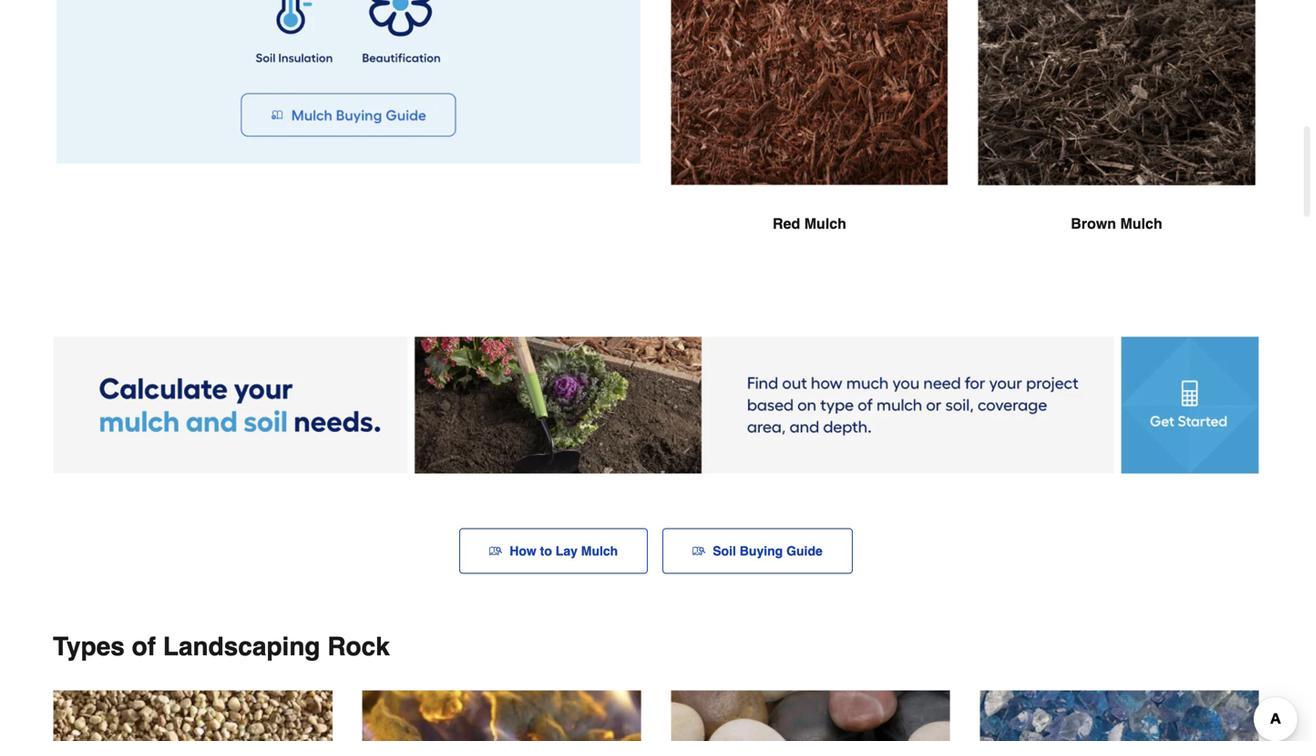 Task type: describe. For each thing, give the bounding box(es) containing it.
blue landscape glass. image
[[980, 691, 1260, 741]]

rock
[[328, 632, 390, 661]]

guide
[[787, 544, 823, 558]]

to
[[540, 544, 552, 558]]

red mulch link
[[671, 0, 949, 279]]

0 horizontal spatial mulch
[[581, 544, 618, 558]]

brown wood mulch. image
[[978, 0, 1256, 186]]

how to lay mulch
[[510, 544, 618, 558]]

types
[[53, 632, 125, 661]]

mulch not only adds color to your lawn, but it also offers benefits that improve your landscaping. image
[[57, 0, 642, 165]]

brown mulch
[[1071, 215, 1163, 232]]

of
[[132, 632, 156, 661]]



Task type: vqa. For each thing, say whether or not it's contained in the screenshot.
Air Purifiers & Accessories's AIR
no



Task type: locate. For each thing, give the bounding box(es) containing it.
buying
[[740, 544, 783, 558]]

soil
[[713, 544, 737, 558]]

mulch right red
[[805, 215, 847, 232]]

mulch right lay at left
[[581, 544, 618, 558]]

soil buying guide link
[[663, 528, 853, 574]]

2 horizontal spatial mulch
[[1121, 215, 1163, 232]]

lookup ecat image left how
[[490, 545, 503, 557]]

lookup ecat image inside how to lay mulch link
[[490, 545, 503, 557]]

landscaping
[[163, 632, 320, 661]]

types of landscaping rock
[[53, 632, 390, 661]]

brown
[[1071, 215, 1117, 232]]

1 horizontal spatial mulch
[[805, 215, 847, 232]]

soil buying guide
[[713, 544, 823, 558]]

red lava rocks. image
[[362, 691, 642, 741]]

red
[[773, 215, 801, 232]]

1 horizontal spatial lookup ecat image
[[693, 545, 706, 557]]

mulch right "brown"
[[1121, 215, 1163, 232]]

brown mulch link
[[978, 0, 1256, 279]]

how
[[510, 544, 537, 558]]

lookup ecat image left soil
[[693, 545, 706, 557]]

2 lookup ecat image from the left
[[693, 545, 706, 557]]

red mulch
[[773, 215, 847, 232]]

mulch
[[805, 215, 847, 232], [1121, 215, 1163, 232], [581, 544, 618, 558]]

how to lay mulch link
[[460, 528, 648, 574]]

find out how much mulch or soil you need for your project with our calculator. image
[[53, 337, 1260, 474]]

mulch for red mulch
[[805, 215, 847, 232]]

multicolor polished pebbles. image
[[671, 691, 951, 741]]

1 lookup ecat image from the left
[[490, 545, 503, 557]]

lookup ecat image for how
[[490, 545, 503, 557]]

mulch for brown mulch
[[1121, 215, 1163, 232]]

lookup ecat image for soil
[[693, 545, 706, 557]]

lay
[[556, 544, 578, 558]]

0 horizontal spatial lookup ecat image
[[490, 545, 503, 557]]

red wood mulch. image
[[671, 0, 949, 186]]

lookup ecat image
[[490, 545, 503, 557], [693, 545, 706, 557]]

tan pea gravel. image
[[53, 691, 333, 741]]

lookup ecat image inside soil buying guide 'link'
[[693, 545, 706, 557]]



